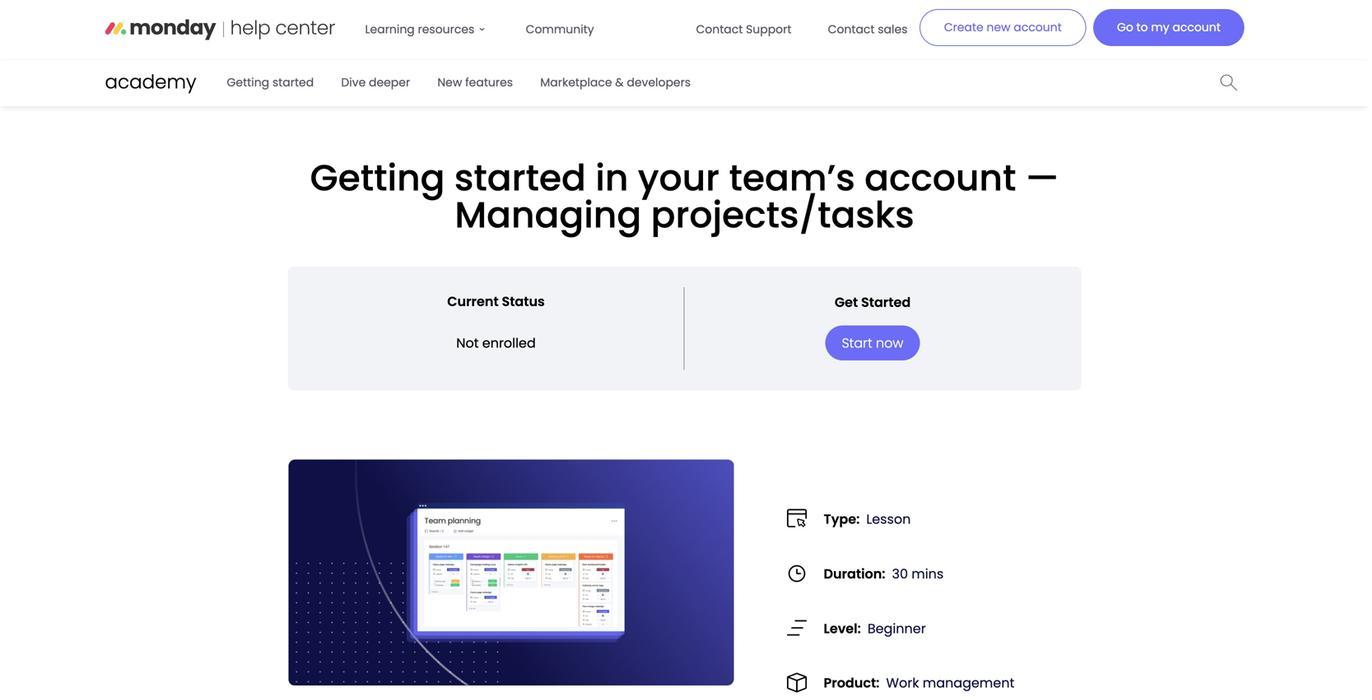Task type: vqa. For each thing, say whether or not it's contained in the screenshot.


Task type: describe. For each thing, give the bounding box(es) containing it.
learning
[[365, 21, 415, 37]]

—
[[1026, 153, 1059, 203]]

community link
[[516, 13, 604, 46]]

create
[[944, 19, 984, 35]]

current status
[[447, 292, 545, 311]]

new
[[437, 75, 462, 91]]

deeper
[[369, 75, 410, 91]]

get
[[835, 293, 858, 311]]

started
[[861, 293, 911, 311]]

contact support link
[[686, 13, 801, 46]]

marketplace
[[540, 75, 612, 91]]

community
[[526, 21, 594, 37]]

go to my account
[[1117, 19, 1221, 35]]

account inside getting started in your team's account — managing projects/tasks
[[865, 153, 1016, 203]]

marketplace & developers link
[[530, 68, 701, 97]]

new
[[987, 19, 1011, 35]]

level:
[[824, 619, 861, 638]]

now
[[876, 334, 904, 352]]

dive
[[341, 75, 366, 91]]

level: beginner
[[824, 619, 926, 638]]

to
[[1136, 19, 1148, 35]]

contact sales
[[828, 21, 908, 37]]

academy link
[[105, 68, 196, 98]]

resources
[[418, 21, 474, 37]]

not
[[456, 334, 479, 352]]

search logo image
[[1220, 74, 1238, 90]]

status
[[502, 292, 545, 311]]

product: work management
[[824, 674, 1014, 692]]

30
[[892, 565, 908, 583]]

started for getting started
[[272, 75, 314, 91]]

create new account link
[[920, 9, 1086, 46]]

lesson
[[866, 510, 911, 529]]

getting started in your team's account — managing projects/tasks
[[310, 153, 1059, 240]]

dive deeper link
[[331, 68, 420, 97]]

developers
[[627, 75, 691, 91]]

marketplace & developers
[[540, 75, 691, 91]]

dive deeper
[[341, 75, 410, 91]]

go
[[1117, 19, 1133, 35]]

features
[[465, 75, 513, 91]]

learning resources
[[365, 21, 474, 37]]

team's
[[729, 153, 855, 203]]

start now
[[842, 334, 904, 352]]

managing
[[455, 190, 641, 240]]

duration:
[[824, 565, 885, 583]]

start now link
[[825, 325, 920, 360]]

new features link
[[428, 68, 523, 97]]

sales
[[878, 21, 908, 37]]

started for getting started in your team's account — managing projects/tasks
[[454, 153, 586, 203]]

beginner
[[868, 619, 926, 638]]



Task type: locate. For each thing, give the bounding box(es) containing it.
projects/tasks
[[651, 190, 914, 240]]

create new account
[[944, 19, 1062, 35]]

product:
[[824, 674, 880, 692]]

1 horizontal spatial contact
[[828, 21, 875, 37]]

contact left support
[[696, 21, 743, 37]]

account inside "link"
[[1173, 19, 1221, 35]]

contact left sales
[[828, 21, 875, 37]]

1 horizontal spatial getting
[[310, 153, 445, 203]]

getting started
[[227, 75, 314, 91]]

work
[[886, 674, 919, 692]]

contact for contact sales
[[828, 21, 875, 37]]

0 horizontal spatial started
[[272, 75, 314, 91]]

start
[[842, 334, 872, 352]]

learning resources link
[[355, 13, 499, 46]]

my
[[1151, 19, 1169, 35]]

duration: 30 mins
[[824, 565, 944, 583]]

type: lesson
[[824, 510, 911, 529]]

getting started link
[[217, 68, 324, 97]]

new features
[[437, 75, 513, 91]]

2 contact from the left
[[828, 21, 875, 37]]

enrolled
[[482, 334, 536, 352]]

1 contact from the left
[[696, 21, 743, 37]]

support
[[746, 21, 792, 37]]

getting inside getting started in your team's account — managing projects/tasks
[[310, 153, 445, 203]]

type:
[[824, 510, 860, 529]]

mins
[[912, 565, 944, 583]]

1 vertical spatial getting
[[310, 153, 445, 203]]

getting
[[227, 75, 269, 91], [310, 153, 445, 203]]

started inside getting started in your team's account — managing projects/tasks
[[454, 153, 586, 203]]

&
[[615, 75, 624, 91]]

management
[[923, 674, 1014, 692]]

0 horizontal spatial contact
[[696, 21, 743, 37]]

not enrolled
[[456, 334, 536, 352]]

getting for getting started in your team's account — managing projects/tasks
[[310, 153, 445, 203]]

go to my account link
[[1093, 9, 1244, 46]]

started
[[272, 75, 314, 91], [454, 153, 586, 203]]

contact
[[696, 21, 743, 37], [828, 21, 875, 37]]

monday.com logo image
[[105, 13, 335, 46]]

0 horizontal spatial getting
[[227, 75, 269, 91]]

1 vertical spatial started
[[454, 153, 586, 203]]

in
[[595, 153, 629, 203]]

getting for getting started
[[227, 75, 269, 91]]

current
[[447, 292, 499, 311]]

account
[[1014, 19, 1062, 35], [1173, 19, 1221, 35], [865, 153, 1016, 203]]

get started
[[835, 293, 911, 311]]

0 vertical spatial started
[[272, 75, 314, 91]]

contact sales link
[[818, 13, 917, 46]]

0 vertical spatial getting
[[227, 75, 269, 91]]

your
[[638, 153, 720, 203]]

contact support
[[696, 21, 792, 37]]

academy
[[105, 69, 196, 95]]

1 horizontal spatial started
[[454, 153, 586, 203]]

contact for contact support
[[696, 21, 743, 37]]



